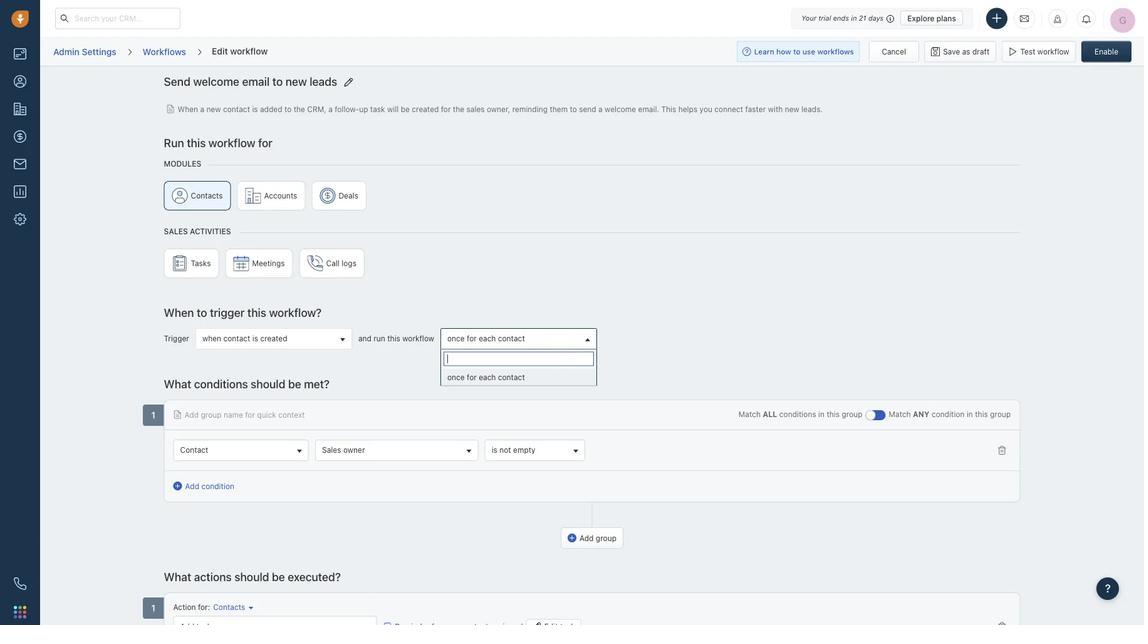 Task type: locate. For each thing, give the bounding box(es) containing it.
once for each contact for "once for each contact" list box
[[448, 373, 525, 382]]

once inside option
[[448, 373, 465, 382]]

is left 'added'
[[252, 104, 258, 113]]

test
[[1021, 47, 1036, 56]]

1 vertical spatial when
[[164, 306, 194, 319]]

each
[[479, 334, 496, 343], [479, 373, 496, 382]]

executed?
[[288, 570, 341, 584]]

what for what actions should be executed?
[[164, 570, 191, 584]]

be for met?
[[288, 377, 301, 391]]

each up once for each contact option
[[479, 334, 496, 343]]

2 horizontal spatial a
[[599, 104, 603, 113]]

for inside dropdown button
[[467, 334, 477, 343]]

1 vertical spatial welcome
[[605, 104, 636, 113]]

1 vertical spatial sales
[[322, 446, 341, 454]]

for inside option
[[467, 373, 477, 382]]

in left 21
[[852, 14, 857, 22]]

trigger
[[210, 306, 245, 319]]

modules
[[164, 159, 201, 168]]

once for each contact down once for each contact dropdown button
[[448, 373, 525, 382]]

to left send
[[570, 104, 577, 113]]

0 horizontal spatial match
[[739, 410, 761, 419]]

contact down once for each contact dropdown button
[[498, 373, 525, 382]]

1 vertical spatial created
[[260, 334, 287, 343]]

workflow right the test
[[1038, 47, 1070, 56]]

1 vertical spatial once for each contact
[[448, 373, 525, 382]]

0 vertical spatial group
[[164, 181, 1021, 217]]

when
[[202, 334, 221, 343]]

contacts button
[[164, 181, 231, 210], [210, 602, 254, 613]]

contact up once for each contact option
[[498, 334, 525, 343]]

0 vertical spatial when
[[178, 104, 198, 113]]

for
[[441, 104, 451, 113], [258, 136, 273, 149], [467, 334, 477, 343], [467, 373, 477, 382], [245, 410, 255, 419], [198, 603, 208, 612]]

0 vertical spatial sales
[[164, 227, 188, 236]]

contacts right :
[[213, 603, 245, 612]]

plans
[[937, 14, 957, 23]]

add inside button
[[580, 534, 594, 543]]

contacts
[[191, 191, 223, 200], [213, 603, 245, 612]]

0 horizontal spatial condition
[[202, 482, 234, 491]]

group for sales activities
[[164, 249, 1021, 284]]

deals button
[[312, 181, 367, 210]]

1 once from the top
[[448, 334, 465, 343]]

once
[[448, 334, 465, 343], [448, 373, 465, 382]]

group containing contacts
[[164, 181, 1021, 217]]

what up 'action'
[[164, 570, 191, 584]]

1 vertical spatial once
[[448, 373, 465, 382]]

created down workflow? in the left of the page
[[260, 334, 287, 343]]

0 vertical spatial is
[[252, 104, 258, 113]]

0 vertical spatial welcome
[[193, 74, 239, 88]]

add
[[185, 410, 199, 419], [185, 482, 199, 491], [580, 534, 594, 543]]

0 horizontal spatial a
[[200, 104, 204, 113]]

to left trigger
[[197, 306, 207, 319]]

run
[[164, 136, 184, 149]]

when to trigger this workflow?
[[164, 306, 322, 319]]

is down when to trigger this workflow?
[[253, 334, 258, 343]]

new
[[286, 74, 307, 88], [207, 104, 221, 113], [785, 104, 800, 113]]

1 once for each contact from the top
[[448, 334, 525, 343]]

1 vertical spatial each
[[479, 373, 496, 382]]

1 horizontal spatial conditions
[[780, 410, 817, 419]]

conditions up name
[[194, 377, 248, 391]]

the left "sales"
[[453, 104, 465, 113]]

should up quick on the bottom left of page
[[251, 377, 286, 391]]

group for modules
[[164, 181, 1021, 217]]

to
[[272, 74, 283, 88], [285, 104, 292, 113], [570, 104, 577, 113], [197, 306, 207, 319]]

0 horizontal spatial welcome
[[193, 74, 239, 88]]

1 horizontal spatial condition
[[932, 410, 965, 419]]

each inside option
[[479, 373, 496, 382]]

what down trigger
[[164, 377, 191, 391]]

each for once for each contact dropdown button
[[479, 334, 496, 343]]

0 vertical spatial should
[[251, 377, 286, 391]]

1 horizontal spatial new
[[286, 74, 307, 88]]

a right the crm,
[[329, 104, 333, 113]]

when down send
[[178, 104, 198, 113]]

created inside button
[[260, 334, 287, 343]]

0 vertical spatial each
[[479, 334, 496, 343]]

1 vertical spatial group
[[164, 249, 1021, 284]]

workflows link
[[142, 42, 187, 62]]

ends
[[834, 14, 850, 22]]

quick
[[257, 410, 276, 419]]

1 each from the top
[[479, 334, 496, 343]]

should right actions
[[235, 570, 269, 584]]

when
[[178, 104, 198, 113], [164, 306, 194, 319]]

1 vertical spatial should
[[235, 570, 269, 584]]

1 what from the top
[[164, 377, 191, 391]]

this
[[662, 104, 677, 113]]

each inside dropdown button
[[479, 334, 496, 343]]

welcome
[[193, 74, 239, 88], [605, 104, 636, 113]]

0 horizontal spatial sales
[[164, 227, 188, 236]]

add for add group
[[580, 534, 594, 543]]

welcome left email.
[[605, 104, 636, 113]]

actions
[[194, 570, 232, 584]]

match left any
[[889, 410, 911, 419]]

0 horizontal spatial new
[[207, 104, 221, 113]]

2 vertical spatial be
[[272, 570, 285, 584]]

sales left owner
[[322, 446, 341, 454]]

2 vertical spatial is
[[492, 446, 498, 454]]

condition down 'contact' button
[[202, 482, 234, 491]]

save
[[944, 47, 961, 56]]

group containing tasks
[[164, 249, 1021, 284]]

created right "will"
[[412, 104, 439, 113]]

once inside dropdown button
[[448, 334, 465, 343]]

condition right any
[[932, 410, 965, 419]]

0 vertical spatial be
[[401, 104, 410, 113]]

a
[[200, 104, 204, 113], [329, 104, 333, 113], [599, 104, 603, 113]]

for right 'action'
[[198, 603, 208, 612]]

0 horizontal spatial in
[[819, 410, 825, 419]]

the left the crm,
[[294, 104, 305, 113]]

contact right when
[[223, 334, 250, 343]]

2 match from the left
[[889, 410, 911, 419]]

what conditions should be met?
[[164, 377, 330, 391]]

group
[[842, 410, 863, 419], [991, 410, 1011, 419], [201, 410, 222, 419], [596, 534, 617, 543]]

be left the executed?
[[272, 570, 285, 584]]

contacts button down actions
[[210, 602, 254, 613]]

leads.
[[802, 104, 823, 113]]

each for "once for each contact" list box
[[479, 373, 496, 382]]

and run this workflow
[[359, 334, 434, 343]]

0 horizontal spatial be
[[272, 570, 285, 584]]

is left not
[[492, 446, 498, 454]]

sales
[[164, 227, 188, 236], [322, 446, 341, 454]]

when contact is created
[[202, 334, 287, 343]]

contact button
[[173, 440, 309, 461]]

1 group from the top
[[164, 181, 1021, 217]]

in right all
[[819, 410, 825, 419]]

1 horizontal spatial sales
[[322, 446, 341, 454]]

helps
[[679, 104, 698, 113]]

match all conditions in this group
[[739, 410, 863, 419]]

Search your CRM... text field
[[55, 8, 181, 29]]

add group
[[580, 534, 617, 543]]

1 horizontal spatial be
[[288, 377, 301, 391]]

2 horizontal spatial in
[[967, 410, 973, 419]]

this
[[187, 136, 206, 149], [248, 306, 266, 319], [388, 334, 401, 343], [827, 410, 840, 419], [976, 410, 989, 419]]

sales left activities
[[164, 227, 188, 236]]

email
[[242, 74, 270, 88]]

admin
[[53, 46, 80, 57]]

2 group from the top
[[164, 249, 1021, 284]]

sales activities
[[164, 227, 231, 236]]

your trial ends in 21 days
[[802, 14, 884, 22]]

2 what from the top
[[164, 570, 191, 584]]

cancel
[[882, 47, 907, 56]]

test workflow button
[[1002, 41, 1077, 62]]

email.
[[638, 104, 659, 113]]

your
[[802, 14, 817, 22]]

None search field
[[444, 352, 594, 366]]

once for each contact list box
[[441, 369, 597, 386]]

1 horizontal spatial the
[[453, 104, 465, 113]]

0 vertical spatial conditions
[[194, 377, 248, 391]]

group
[[164, 181, 1021, 217], [164, 249, 1021, 284]]

1 vertical spatial is
[[253, 334, 258, 343]]

contacts up activities
[[191, 191, 223, 200]]

save as draft
[[944, 47, 990, 56]]

1 horizontal spatial in
[[852, 14, 857, 22]]

contact down send welcome email to new leads
[[223, 104, 250, 113]]

once for each contact button
[[441, 328, 597, 349]]

0 vertical spatial contacts
[[191, 191, 223, 200]]

1 vertical spatial be
[[288, 377, 301, 391]]

activities
[[190, 227, 231, 236]]

in right any
[[967, 410, 973, 419]]

0 vertical spatial once
[[448, 334, 465, 343]]

any
[[913, 410, 930, 419]]

1 match from the left
[[739, 410, 761, 419]]

for down once for each contact dropdown button
[[467, 373, 477, 382]]

when a new contact is added to the crm, a follow-up task will be created for the sales owner, reminding them to send a welcome email. this helps you connect faster with new leads.
[[178, 104, 823, 113]]

2 vertical spatial add
[[580, 534, 594, 543]]

once for each contact inside once for each contact dropdown button
[[448, 334, 525, 343]]

workflow right run
[[403, 334, 434, 343]]

admin settings link
[[53, 42, 117, 62]]

once for each contact for once for each contact dropdown button
[[448, 334, 525, 343]]

0 vertical spatial once for each contact
[[448, 334, 525, 343]]

what for what conditions should be met?
[[164, 377, 191, 391]]

sales for sales owner
[[322, 446, 341, 454]]

be left met?
[[288, 377, 301, 391]]

once for "once for each contact" list box
[[448, 373, 465, 382]]

new up "run this workflow for" at top left
[[207, 104, 221, 113]]

be
[[401, 104, 410, 113], [288, 377, 301, 391], [272, 570, 285, 584]]

add for add condition
[[185, 482, 199, 491]]

match left all
[[739, 410, 761, 419]]

0 horizontal spatial created
[[260, 334, 287, 343]]

workflow right "edit"
[[230, 46, 268, 56]]

when up trigger
[[164, 306, 194, 319]]

be right "will"
[[401, 104, 410, 113]]

2 the from the left
[[453, 104, 465, 113]]

add condition
[[185, 482, 234, 491]]

a up "run this workflow for" at top left
[[200, 104, 204, 113]]

a right send
[[599, 104, 603, 113]]

0 vertical spatial add
[[185, 410, 199, 419]]

contact inside option
[[498, 373, 525, 382]]

what
[[164, 377, 191, 391], [164, 570, 191, 584]]

each down once for each contact dropdown button
[[479, 373, 496, 382]]

edit workflow
[[212, 46, 268, 56]]

once for each contact option
[[441, 369, 597, 386]]

contacts button down modules
[[164, 181, 231, 210]]

3 a from the left
[[599, 104, 603, 113]]

owner,
[[487, 104, 510, 113]]

welcome down "edit"
[[193, 74, 239, 88]]

run
[[374, 334, 385, 343]]

for up once for each contact option
[[467, 334, 477, 343]]

0 vertical spatial contacts button
[[164, 181, 231, 210]]

0 vertical spatial created
[[412, 104, 439, 113]]

once for each contact up once for each contact option
[[448, 334, 525, 343]]

1 horizontal spatial match
[[889, 410, 911, 419]]

0 vertical spatial what
[[164, 377, 191, 391]]

1 vertical spatial add
[[185, 482, 199, 491]]

2 each from the top
[[479, 373, 496, 382]]

conditions right all
[[780, 410, 817, 419]]

sales inside 'button'
[[322, 446, 341, 454]]

0 horizontal spatial the
[[294, 104, 305, 113]]

action for :
[[173, 603, 210, 612]]

new right with
[[785, 104, 800, 113]]

add group button
[[561, 528, 624, 549]]

match any condition in this group
[[889, 410, 1011, 419]]

1 horizontal spatial a
[[329, 104, 333, 113]]

21
[[859, 14, 867, 22]]

2 once from the top
[[448, 373, 465, 382]]

condition
[[932, 410, 965, 419], [202, 482, 234, 491]]

match
[[739, 410, 761, 419], [889, 410, 911, 419]]

is
[[252, 104, 258, 113], [253, 334, 258, 343], [492, 446, 498, 454]]

send
[[164, 74, 191, 88]]

new left leads
[[286, 74, 307, 88]]

once for each contact inside once for each contact option
[[448, 373, 525, 382]]

contact
[[223, 104, 250, 113], [223, 334, 250, 343], [498, 334, 525, 343], [498, 373, 525, 382]]

2 once for each contact from the top
[[448, 373, 525, 382]]

once for each contact
[[448, 334, 525, 343], [448, 373, 525, 382]]

add for add group name for quick context
[[185, 410, 199, 419]]

1 vertical spatial what
[[164, 570, 191, 584]]



Task type: describe. For each thing, give the bounding box(es) containing it.
in for condition
[[967, 410, 973, 419]]

phone element
[[8, 572, 33, 597]]

call logs button
[[299, 249, 365, 278]]

when contact is created button
[[196, 328, 352, 349]]

0 horizontal spatial conditions
[[194, 377, 248, 391]]

send welcome email to new leads
[[164, 74, 337, 88]]

leads
[[310, 74, 337, 88]]

for left quick on the bottom left of page
[[245, 410, 255, 419]]

in for ends
[[852, 14, 857, 22]]

be for executed?
[[272, 570, 285, 584]]

workflow?
[[269, 306, 322, 319]]

met?
[[304, 377, 330, 391]]

add condition link
[[173, 481, 234, 492]]

for left "sales"
[[441, 104, 451, 113]]

and
[[359, 334, 372, 343]]

call logs
[[326, 259, 357, 268]]

explore plans
[[908, 14, 957, 23]]

match for match any condition in this group
[[889, 410, 911, 419]]

is not empty button
[[485, 440, 586, 461]]

save as draft button
[[925, 41, 997, 62]]

should for actions
[[235, 570, 269, 584]]

added
[[260, 104, 282, 113]]

add group name for quick context
[[185, 410, 305, 419]]

is not empty
[[492, 446, 536, 454]]

1 the from the left
[[294, 104, 305, 113]]

you
[[700, 104, 713, 113]]

group inside button
[[596, 534, 617, 543]]

1 vertical spatial condition
[[202, 482, 234, 491]]

sales for sales activities
[[164, 227, 188, 236]]

not
[[500, 446, 511, 454]]

1 vertical spatial contacts
[[213, 603, 245, 612]]

name
[[224, 410, 243, 419]]

1 vertical spatial conditions
[[780, 410, 817, 419]]

sales owner
[[322, 446, 365, 454]]

admin settings
[[53, 46, 116, 57]]

when for when to trigger this workflow?
[[164, 306, 194, 319]]

enable
[[1095, 47, 1119, 56]]

when for when a new contact is added to the crm, a follow-up task will be created for the sales owner, reminding them to send a welcome email. this helps you connect faster with new leads.
[[178, 104, 198, 113]]

contact
[[180, 446, 208, 454]]

action
[[173, 603, 196, 612]]

up
[[359, 104, 368, 113]]

sales
[[467, 104, 485, 113]]

workflow right the "run"
[[209, 136, 256, 149]]

crm,
[[307, 104, 326, 113]]

contact inside button
[[223, 334, 250, 343]]

them
[[550, 104, 568, 113]]

context
[[278, 410, 305, 419]]

2 horizontal spatial be
[[401, 104, 410, 113]]

deals
[[339, 191, 359, 200]]

2 horizontal spatial new
[[785, 104, 800, 113]]

sales owner button
[[315, 440, 479, 461]]

workflow inside button
[[1038, 47, 1070, 56]]

1 horizontal spatial created
[[412, 104, 439, 113]]

reminding
[[513, 104, 548, 113]]

accounts button
[[237, 181, 306, 210]]

explore plans link
[[901, 11, 964, 26]]

2 a from the left
[[329, 104, 333, 113]]

to right email
[[272, 74, 283, 88]]

1 horizontal spatial welcome
[[605, 104, 636, 113]]

match for match all conditions in this group
[[739, 410, 761, 419]]

will
[[387, 104, 399, 113]]

follow-
[[335, 104, 359, 113]]

should for conditions
[[251, 377, 286, 391]]

1 a from the left
[[200, 104, 204, 113]]

0 vertical spatial condition
[[932, 410, 965, 419]]

logs
[[342, 259, 357, 268]]

empty
[[513, 446, 536, 454]]

test workflow
[[1021, 47, 1070, 56]]

faster
[[746, 104, 766, 113]]

edit
[[212, 46, 228, 56]]

workflows
[[143, 46, 186, 57]]

explore
[[908, 14, 935, 23]]

tasks button
[[164, 249, 219, 278]]

what actions should be executed?
[[164, 570, 341, 584]]

for down 'added'
[[258, 136, 273, 149]]

freshworks switcher image
[[14, 606, 26, 619]]

run this workflow for
[[164, 136, 273, 149]]

enable button
[[1082, 41, 1132, 62]]

meetings button
[[225, 249, 293, 278]]

once for once for each contact dropdown button
[[448, 334, 465, 343]]

connect
[[715, 104, 744, 113]]

1 vertical spatial contacts button
[[210, 602, 254, 613]]

accounts
[[264, 191, 297, 200]]

with
[[768, 104, 783, 113]]

tasks
[[191, 259, 211, 268]]

trial
[[819, 14, 832, 22]]

:
[[208, 603, 210, 612]]

phone image
[[14, 578, 26, 591]]

in for conditions
[[819, 410, 825, 419]]

owner
[[343, 446, 365, 454]]

task
[[370, 104, 385, 113]]

cancel button
[[869, 41, 920, 62]]

to right 'added'
[[285, 104, 292, 113]]

contact inside dropdown button
[[498, 334, 525, 343]]

as
[[963, 47, 971, 56]]

all
[[763, 410, 778, 419]]

trigger
[[164, 334, 189, 343]]

days
[[869, 14, 884, 22]]

send
[[579, 104, 597, 113]]

email image
[[1021, 13, 1029, 24]]



Task type: vqa. For each thing, say whether or not it's contained in the screenshot.
second AGENT(S)
no



